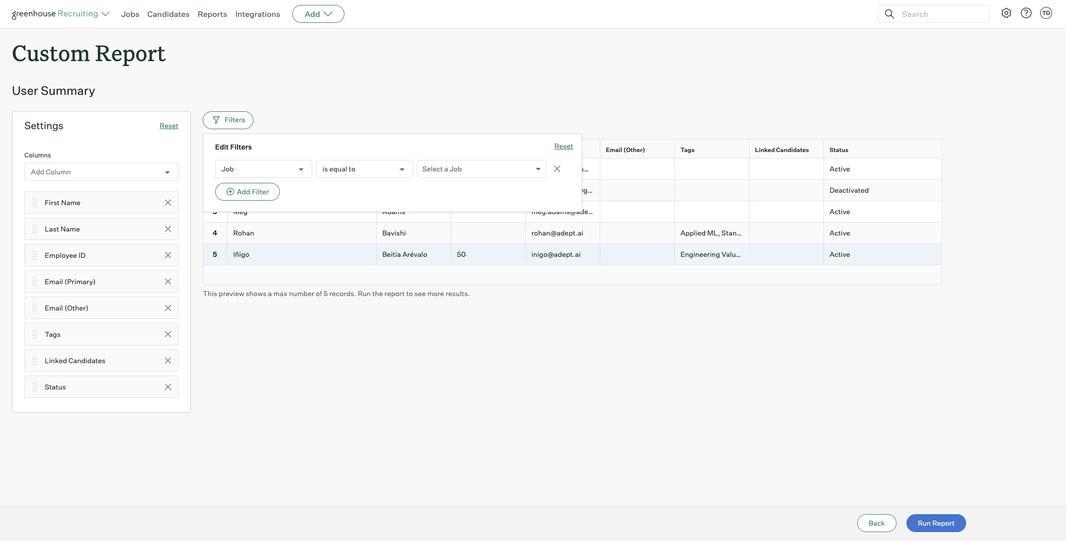 Task type: vqa. For each thing, say whether or not it's contained in the screenshot.
SWE
yes



Task type: locate. For each thing, give the bounding box(es) containing it.
(other)
[[624, 146, 645, 154], [64, 304, 88, 312]]

of
[[316, 289, 322, 298]]

0 vertical spatial email (other)
[[606, 146, 645, 154]]

4 active from the top
[[830, 250, 850, 258]]

david
[[233, 165, 252, 173]]

1 vertical spatial (primary)
[[64, 277, 96, 286]]

first name
[[233, 146, 265, 154], [45, 198, 80, 207]]

1 horizontal spatial first name
[[233, 146, 265, 154]]

1 vertical spatial reset
[[554, 142, 573, 150]]

1 horizontal spatial tags
[[681, 146, 695, 154]]

1 row from the top
[[203, 139, 942, 161]]

0 horizontal spatial (primary)
[[64, 277, 96, 286]]

1 vertical spatial a
[[268, 289, 272, 298]]

1 horizontal spatial standard
[[863, 250, 893, 258]]

1 vertical spatial status
[[45, 383, 66, 391]]

row group containing 1
[[203, 159, 1032, 265]]

configure image
[[1001, 7, 1012, 19]]

&
[[745, 250, 750, 258]]

0 horizontal spatial reset
[[160, 121, 178, 130]]

back button
[[857, 514, 896, 532]]

report
[[95, 38, 166, 67], [932, 519, 955, 527]]

0 vertical spatial candidates
[[147, 9, 190, 19]]

job right 1
[[222, 165, 234, 173]]

2 coding, from the left
[[939, 250, 964, 258]]

1 vertical spatial linked candidates
[[45, 356, 106, 365]]

row group
[[203, 159, 1032, 265]]

email inside email (primary) "column header"
[[531, 146, 548, 154]]

equal
[[329, 165, 347, 173]]

meg
[[233, 207, 248, 216]]

email (other)
[[606, 146, 645, 154], [45, 304, 88, 312]]

0 vertical spatial 5
[[213, 250, 217, 258]]

run right "back"
[[918, 519, 931, 527]]

report
[[385, 289, 405, 298]]

reset left filter image
[[160, 121, 178, 130]]

1 horizontal spatial reset
[[554, 142, 573, 150]]

add filter button
[[215, 183, 280, 201]]

first name up david
[[233, 146, 265, 154]]

end
[[822, 250, 835, 258]]

row
[[203, 139, 942, 161], [203, 159, 942, 180], [203, 180, 942, 201], [203, 201, 942, 223], [203, 223, 942, 244], [203, 244, 1032, 265]]

linked inside column header
[[755, 146, 775, 154]]

ml,
[[707, 229, 720, 237]]

email (primary) down employee id
[[45, 277, 96, 286]]

1 vertical spatial standard
[[863, 250, 893, 258]]

edit filters
[[215, 143, 252, 151]]

3 active from the top
[[830, 229, 850, 237]]

report inside 'button'
[[932, 519, 955, 527]]

first right edit
[[233, 146, 247, 154]]

1 horizontal spatial linked candidates
[[755, 146, 809, 154]]

0 vertical spatial linked
[[755, 146, 775, 154]]

0 horizontal spatial 5
[[213, 250, 217, 258]]

add filter
[[237, 187, 269, 196]]

first
[[233, 146, 247, 154], [45, 198, 60, 207]]

1 horizontal spatial coding,
[[939, 250, 964, 258]]

1 vertical spatial tags
[[45, 330, 61, 338]]

1 horizontal spatial a
[[444, 165, 448, 173]]

5 row from the top
[[203, 223, 942, 244]]

2 horizontal spatial candidates
[[776, 146, 809, 154]]

1 horizontal spatial job
[[450, 165, 462, 173]]

add inside button
[[237, 187, 250, 196]]

reset link
[[160, 121, 178, 130], [554, 141, 573, 152]]

1 vertical spatial email (primary)
[[45, 277, 96, 286]]

abrahams
[[382, 165, 416, 173]]

tags column header
[[675, 140, 752, 161]]

1 horizontal spatial screen,
[[895, 250, 920, 258]]

job right "select"
[[450, 165, 462, 173]]

0 horizontal spatial (other)
[[64, 304, 88, 312]]

row containing 3
[[203, 201, 942, 223]]

active up the end
[[830, 229, 850, 237]]

0 horizontal spatial candidates
[[68, 356, 106, 365]]

row containing first name
[[203, 139, 942, 161]]

name up david
[[248, 146, 265, 154]]

add for add column
[[31, 168, 44, 176]]

0 vertical spatial first name
[[233, 146, 265, 154]]

active up the "deactivated"
[[830, 165, 850, 173]]

standard
[[722, 229, 752, 237], [863, 250, 893, 258]]

email (primary)
[[531, 146, 577, 154], [45, 277, 96, 286]]

to right equal
[[349, 165, 355, 173]]

5
[[213, 250, 217, 258], [324, 289, 328, 298]]

(primary)
[[549, 146, 577, 154], [64, 277, 96, 286]]

settings
[[24, 119, 64, 132]]

50
[[457, 250, 466, 258]]

first name up last name
[[45, 198, 80, 207]]

0 vertical spatial linked candidates
[[755, 146, 809, 154]]

filters right filter image
[[225, 115, 245, 124]]

filters right edit
[[230, 143, 252, 151]]

coding, right the end
[[836, 250, 862, 258]]

4 row from the top
[[203, 201, 942, 223]]

run left 'the' at the left bottom
[[358, 289, 371, 298]]

0 vertical spatial (primary)
[[549, 146, 577, 154]]

first up the last
[[45, 198, 60, 207]]

0 horizontal spatial job
[[222, 165, 234, 173]]

td
[[1042, 9, 1050, 16]]

engineering
[[681, 250, 720, 258]]

1 vertical spatial reset link
[[554, 141, 573, 152]]

filters
[[225, 115, 245, 124], [230, 143, 252, 151]]

1 horizontal spatial run
[[918, 519, 931, 527]]

a right "select"
[[444, 165, 448, 173]]

1 vertical spatial linked
[[45, 356, 67, 365]]

run
[[358, 289, 371, 298], [918, 519, 931, 527]]

0 vertical spatial status
[[830, 146, 849, 154]]

email inside email (other) column header
[[606, 146, 622, 154]]

(primary) up david.abrahams@adept.ai
[[549, 146, 577, 154]]

0 horizontal spatial linked
[[45, 356, 67, 365]]

reset for edit filters
[[554, 142, 573, 150]]

1 vertical spatial report
[[932, 519, 955, 527]]

(primary) down 'id'
[[64, 277, 96, 286]]

0 horizontal spatial run
[[358, 289, 371, 298]]

1 vertical spatial screen,
[[895, 250, 920, 258]]

row containing 5
[[203, 244, 1032, 265]]

1 vertical spatial first
[[45, 198, 60, 207]]

0 vertical spatial tags
[[681, 146, 695, 154]]

0 horizontal spatial standard
[[722, 229, 752, 237]]

0 horizontal spatial tags
[[45, 330, 61, 338]]

jobs link
[[121, 9, 139, 19]]

3 row from the top
[[203, 180, 942, 201]]

1 coding, from the left
[[836, 250, 862, 258]]

linked candidates
[[755, 146, 809, 154], [45, 356, 106, 365]]

0 vertical spatial reset link
[[160, 121, 178, 130]]

0 horizontal spatial screen,
[[753, 229, 778, 237]]

job
[[450, 165, 462, 173], [222, 165, 234, 173]]

1 vertical spatial candidates
[[776, 146, 809, 154]]

row containing 4
[[203, 223, 942, 244]]

rohan@adept.ai
[[531, 229, 583, 237]]

add inside popup button
[[305, 9, 320, 19]]

1 horizontal spatial first
[[233, 146, 247, 154]]

screen,
[[753, 229, 778, 237], [895, 250, 920, 258]]

1 active from the top
[[830, 165, 850, 173]]

1 horizontal spatial report
[[932, 519, 955, 527]]

0 horizontal spatial reset link
[[160, 121, 178, 130]]

0 vertical spatial reset
[[160, 121, 178, 130]]

email
[[531, 146, 548, 154], [606, 146, 622, 154], [45, 277, 63, 286], [45, 304, 63, 312]]

0 vertical spatial report
[[95, 38, 166, 67]]

0 vertical spatial name
[[248, 146, 265, 154]]

1 horizontal spatial reset link
[[554, 141, 573, 152]]

sense,
[[779, 250, 801, 258]]

td button
[[1040, 7, 1052, 19]]

applied
[[681, 229, 706, 237]]

2 active from the top
[[830, 207, 850, 216]]

first name inside row
[[233, 146, 265, 154]]

table
[[203, 139, 1032, 285]]

0 vertical spatial (other)
[[624, 146, 645, 154]]

0 vertical spatial add
[[305, 9, 320, 19]]

1 horizontal spatial (other)
[[624, 146, 645, 154]]

active down the "deactivated"
[[830, 207, 850, 216]]

5 down 4 cell
[[213, 250, 217, 258]]

1 vertical spatial add
[[31, 168, 44, 176]]

1 horizontal spatial (primary)
[[549, 146, 577, 154]]

1 horizontal spatial email (primary)
[[531, 146, 577, 154]]

system
[[983, 250, 1008, 258]]

row containing 2
[[203, 180, 942, 201]]

active for david.abrahams@adept.ai
[[830, 165, 850, 173]]

1 vertical spatial (other)
[[64, 304, 88, 312]]

a
[[444, 165, 448, 173], [268, 289, 272, 298]]

6 row from the top
[[203, 244, 1032, 265]]

0 vertical spatial first
[[233, 146, 247, 154]]

(other) inside column header
[[624, 146, 645, 154]]

reset link left filter image
[[160, 121, 178, 130]]

active for meg.adams@adept.ai
[[830, 207, 850, 216]]

1 vertical spatial run
[[918, 519, 931, 527]]

add for add
[[305, 9, 320, 19]]

0 horizontal spatial coding,
[[836, 250, 862, 258]]

custom
[[12, 38, 90, 67]]

2 row from the top
[[203, 159, 942, 180]]

0 horizontal spatial first
[[45, 198, 60, 207]]

2 horizontal spatial swe
[[966, 250, 982, 258]]

2
[[213, 186, 217, 194]]

tags inside column header
[[681, 146, 695, 154]]

first inside row
[[233, 146, 247, 154]]

1 vertical spatial first name
[[45, 198, 80, 207]]

5 right of
[[324, 289, 328, 298]]

coding,
[[836, 250, 862, 258], [939, 250, 964, 258]]

0 vertical spatial standard
[[722, 229, 752, 237]]

1 horizontal spatial email (other)
[[606, 146, 645, 154]]

0 horizontal spatial a
[[268, 289, 272, 298]]

email (primary) up david.abrahams@adept.ai
[[531, 146, 577, 154]]

reset link up david.abrahams@adept.ai
[[554, 141, 573, 152]]

reset for settings
[[160, 121, 178, 130]]

a left max
[[268, 289, 272, 298]]

status
[[830, 146, 849, 154], [45, 383, 66, 391]]

coding, left "system"
[[939, 250, 964, 258]]

0 horizontal spatial add
[[31, 168, 44, 176]]

beitia
[[382, 250, 401, 258]]

1 vertical spatial to
[[406, 289, 413, 298]]

5 inside the 5 cell
[[213, 250, 217, 258]]

id
[[78, 251, 86, 259]]

0 horizontal spatial first name
[[45, 198, 80, 207]]

0 horizontal spatial linked candidates
[[45, 356, 106, 365]]

rohan
[[233, 229, 254, 237]]

1 vertical spatial email (other)
[[45, 304, 88, 312]]

summary
[[41, 83, 95, 98]]

0 vertical spatial email (primary)
[[531, 146, 577, 154]]

active right front
[[830, 250, 850, 258]]

2 horizontal spatial add
[[305, 9, 320, 19]]

0 horizontal spatial report
[[95, 38, 166, 67]]

add
[[305, 9, 320, 19], [31, 168, 44, 176], [237, 187, 250, 196]]

active for inigo@adept.ai
[[830, 250, 850, 258]]

last
[[45, 225, 59, 233]]

edit
[[215, 143, 229, 151]]

linked
[[755, 146, 775, 154], [45, 356, 67, 365]]

column
[[46, 168, 71, 176]]

1 horizontal spatial linked
[[755, 146, 775, 154]]

1 vertical spatial name
[[61, 198, 80, 207]]

name
[[248, 146, 265, 154], [61, 198, 80, 207], [61, 225, 80, 233]]

active
[[830, 165, 850, 173], [830, 207, 850, 216], [830, 229, 850, 237], [830, 250, 850, 258]]

is equal to
[[322, 165, 355, 173]]

1 horizontal spatial to
[[406, 289, 413, 298]]

report for run report
[[932, 519, 955, 527]]

cell
[[600, 159, 675, 180], [675, 159, 750, 180], [750, 159, 824, 180], [377, 180, 451, 201], [451, 180, 526, 201], [600, 180, 675, 201], [675, 180, 750, 201], [750, 180, 824, 201], [451, 201, 526, 223], [600, 201, 675, 223], [675, 201, 750, 223], [750, 201, 824, 223], [451, 223, 526, 244], [600, 223, 675, 244], [750, 223, 824, 244], [600, 244, 675, 265], [750, 244, 824, 265]]

number
[[289, 289, 314, 298]]

0 vertical spatial to
[[349, 165, 355, 173]]

1 horizontal spatial add
[[237, 187, 250, 196]]

reset link for settings
[[160, 121, 178, 130]]

name up last name
[[61, 198, 80, 207]]

reset up david.abrahams@adept.ai
[[554, 142, 573, 150]]

to left see on the left bottom
[[406, 289, 413, 298]]

iñigo
[[233, 250, 249, 258]]

integrations
[[235, 9, 280, 19]]

row containing 1
[[203, 159, 942, 180]]

1 horizontal spatial 5
[[324, 289, 328, 298]]

4
[[213, 229, 217, 237]]

4 cell
[[203, 223, 228, 244]]

name right the last
[[61, 225, 80, 233]]

0 vertical spatial a
[[444, 165, 448, 173]]

report for custom report
[[95, 38, 166, 67]]

to
[[349, 165, 355, 173], [406, 289, 413, 298]]

2 vertical spatial add
[[237, 187, 250, 196]]

employee
[[45, 251, 77, 259]]



Task type: describe. For each thing, give the bounding box(es) containing it.
2 cell
[[203, 180, 228, 201]]

megadams40@gmail.com
[[531, 186, 618, 194]]

integrations link
[[235, 9, 280, 19]]

deactivated
[[830, 186, 869, 194]]

reset link for edit filters
[[554, 141, 573, 152]]

0 horizontal spatial status
[[45, 383, 66, 391]]

meg.adams@adept.ai
[[531, 207, 603, 216]]

filter
[[252, 187, 269, 196]]

linked candidates inside linked candidates column header
[[755, 146, 809, 154]]

1 job from the left
[[450, 165, 462, 173]]

add button
[[292, 5, 345, 23]]

the
[[372, 289, 383, 298]]

name inside row
[[248, 146, 265, 154]]

columns
[[24, 151, 51, 159]]

active for rohan@adept.ai
[[830, 229, 850, 237]]

0 vertical spatial run
[[358, 289, 371, 298]]

greenhouse recruiting image
[[12, 8, 101, 20]]

email (other) column header
[[600, 140, 677, 161]]

add for add filter
[[237, 187, 250, 196]]

3
[[213, 207, 217, 216]]

email (primary) column header
[[526, 140, 602, 161]]

last name
[[45, 225, 80, 233]]

this
[[203, 289, 217, 298]]

custom report
[[12, 38, 166, 67]]

inigo@adept.ai
[[531, 250, 581, 258]]

results.
[[446, 289, 470, 298]]

beitia arévalo
[[382, 250, 427, 258]]

adams
[[382, 207, 405, 216]]

run report
[[918, 519, 955, 527]]

select a job
[[422, 165, 462, 173]]

back
[[869, 519, 885, 527]]

1 cell
[[203, 159, 228, 180]]

0 horizontal spatial email (primary)
[[45, 277, 96, 286]]

125
[[457, 165, 468, 173]]

employee id
[[45, 251, 86, 259]]

2 job from the left
[[222, 165, 234, 173]]

3 cell
[[203, 201, 228, 223]]

2 vertical spatial candidates
[[68, 356, 106, 365]]

1 horizontal spatial swe
[[921, 250, 937, 258]]

more
[[427, 289, 444, 298]]

bavishi
[[382, 229, 406, 237]]

david.abrahams@adept.ai
[[531, 165, 617, 173]]

1 horizontal spatial candidates
[[147, 9, 190, 19]]

5 cell
[[203, 244, 228, 265]]

0 horizontal spatial swe
[[780, 229, 796, 237]]

arévalo
[[402, 250, 427, 258]]

candidates inside column header
[[776, 146, 809, 154]]

reports
[[198, 9, 227, 19]]

email (primary) inside "column header"
[[531, 146, 577, 154]]

preview
[[219, 289, 244, 298]]

email (other) inside column header
[[606, 146, 645, 154]]

td button
[[1038, 5, 1054, 21]]

max
[[273, 289, 287, 298]]

Search text field
[[900, 7, 980, 21]]

candidates link
[[147, 9, 190, 19]]

values
[[722, 250, 743, 258]]

linked candidates column header
[[750, 140, 826, 161]]

user
[[12, 83, 38, 98]]

0 vertical spatial screen,
[[753, 229, 778, 237]]

0 horizontal spatial email (other)
[[45, 304, 88, 312]]

table containing 1
[[203, 139, 1032, 285]]

jobs
[[121, 9, 139, 19]]

0 vertical spatial filters
[[225, 115, 245, 124]]

shows
[[246, 289, 267, 298]]

see
[[414, 289, 426, 298]]

run report button
[[906, 514, 966, 532]]

this preview shows a max number of 5 records. run the report to see more results.
[[203, 289, 470, 298]]

1 vertical spatial filters
[[230, 143, 252, 151]]

run inside 'button'
[[918, 519, 931, 527]]

records.
[[329, 289, 356, 298]]

product
[[752, 250, 778, 258]]

(primary) inside "column header"
[[549, 146, 577, 154]]

1 vertical spatial 5
[[324, 289, 328, 298]]

1
[[214, 165, 216, 173]]

reports link
[[198, 9, 227, 19]]

design
[[1009, 250, 1032, 258]]

filter image
[[211, 115, 220, 124]]

add column
[[31, 168, 71, 176]]

2 vertical spatial name
[[61, 225, 80, 233]]

engineering values & product sense, front end coding, standard screen, swe coding, swe system design
[[681, 250, 1032, 258]]

applied ml, standard screen, swe coding
[[681, 229, 821, 237]]

0 horizontal spatial to
[[349, 165, 355, 173]]

1 horizontal spatial status
[[830, 146, 849, 154]]

margaret
[[233, 186, 263, 194]]

user summary
[[12, 83, 95, 98]]

is
[[322, 165, 328, 173]]

coding
[[797, 229, 821, 237]]

select
[[422, 165, 443, 173]]

front
[[803, 250, 820, 258]]



